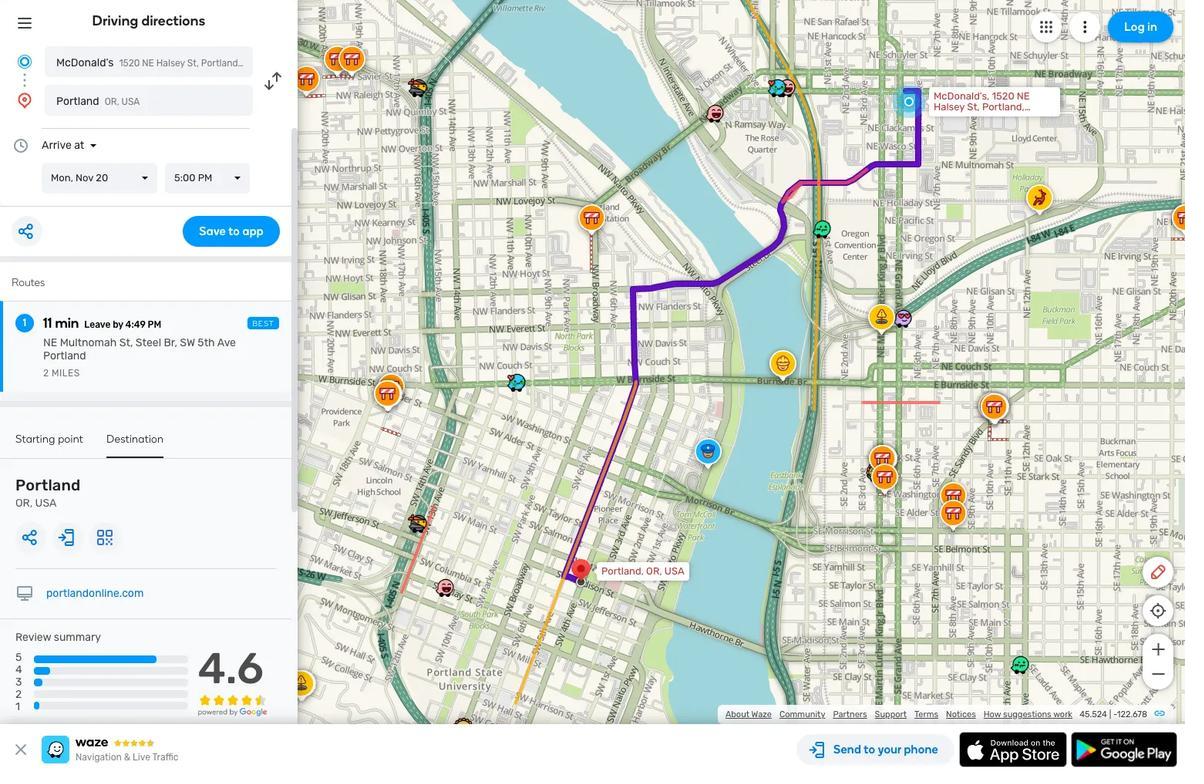 Task type: locate. For each thing, give the bounding box(es) containing it.
0 horizontal spatial 1520
[[119, 58, 140, 69]]

ne for mcdonald's,
[[1017, 90, 1030, 102]]

2 horizontal spatial ne
[[1017, 90, 1030, 102]]

1 vertical spatial pm
[[148, 319, 161, 330]]

ne down 11
[[43, 336, 57, 349]]

20
[[96, 172, 108, 184]]

1 vertical spatial portland
[[43, 349, 86, 363]]

directions
[[142, 12, 206, 29]]

st, inside mcdonald's 1520 ne halsey st, portland, united states
[[187, 58, 199, 69]]

1 horizontal spatial united
[[934, 112, 965, 123]]

45.524
[[1080, 710, 1108, 720]]

destination
[[106, 433, 164, 446]]

halsey inside mcdonald's 1520 ne halsey st, portland, united states
[[156, 58, 185, 69]]

0 horizontal spatial united
[[243, 58, 271, 69]]

0 vertical spatial 1520
[[119, 58, 140, 69]]

portland or, usa down starting point button
[[15, 476, 81, 510]]

1 vertical spatial 1
[[15, 701, 20, 714]]

pm right the 4:49
[[148, 319, 161, 330]]

states inside 'mcdonald's, 1520 ne halsey st, portland, united states'
[[968, 112, 998, 123]]

2 vertical spatial st,
[[119, 336, 133, 349]]

1520 right the mcdonald's
[[119, 58, 140, 69]]

2
[[43, 368, 49, 379], [15, 688, 22, 701]]

0 vertical spatial or,
[[105, 96, 119, 107]]

miles
[[52, 368, 80, 379]]

1 horizontal spatial pm
[[198, 172, 212, 184]]

ne for mcdonald's
[[142, 58, 154, 69]]

driving
[[92, 12, 138, 29]]

ne inside mcdonald's 1520 ne halsey st, portland, united states
[[142, 58, 154, 69]]

1 vertical spatial united
[[934, 112, 965, 123]]

4
[[15, 664, 22, 677]]

steel
[[136, 336, 161, 349]]

0 vertical spatial ne
[[142, 58, 154, 69]]

0 vertical spatial st,
[[187, 58, 199, 69]]

mcdonald's,
[[934, 90, 990, 102]]

notices
[[947, 710, 976, 720]]

-
[[1114, 710, 1118, 720]]

starting point button
[[15, 433, 83, 457]]

0 horizontal spatial portland,
[[201, 58, 240, 69]]

sw
[[180, 336, 195, 349]]

1 vertical spatial 2
[[15, 688, 22, 701]]

2 vertical spatial usa
[[665, 565, 685, 577]]

destination button
[[106, 433, 164, 458]]

0 vertical spatial halsey
[[156, 58, 185, 69]]

halsey inside 'mcdonald's, 1520 ne halsey st, portland, united states'
[[934, 101, 965, 113]]

ne down driving directions
[[142, 58, 154, 69]]

5:00
[[174, 172, 196, 184]]

0 horizontal spatial ne
[[43, 336, 57, 349]]

portland or, usa
[[56, 95, 140, 108], [15, 476, 81, 510]]

1 horizontal spatial halsey
[[934, 101, 965, 113]]

mon,
[[51, 172, 73, 184]]

1 down 3
[[15, 701, 20, 714]]

0 horizontal spatial 2
[[15, 688, 22, 701]]

portland
[[56, 95, 99, 108], [43, 349, 86, 363], [15, 476, 81, 494]]

1 vertical spatial states
[[968, 112, 998, 123]]

0 vertical spatial portland,
[[201, 58, 240, 69]]

portland,
[[201, 58, 240, 69], [983, 101, 1025, 113], [602, 565, 644, 577]]

ne right mcdonald's,
[[1017, 90, 1030, 102]]

ne multnomah st, steel br, sw 5th ave portland 2 miles
[[43, 336, 236, 379]]

united
[[243, 58, 271, 69], [934, 112, 965, 123]]

computer image
[[15, 585, 34, 603]]

1 horizontal spatial 1
[[23, 316, 26, 329]]

2 inside 5 4 3 2 1
[[15, 688, 22, 701]]

0 horizontal spatial halsey
[[156, 58, 185, 69]]

1 vertical spatial st,
[[968, 101, 980, 113]]

terms
[[915, 710, 939, 720]]

portland, inside mcdonald's 1520 ne halsey st, portland, united states
[[201, 58, 240, 69]]

st,
[[187, 58, 199, 69], [968, 101, 980, 113], [119, 336, 133, 349]]

pm inside list box
[[198, 172, 212, 184]]

2 down 4
[[15, 688, 22, 701]]

x image
[[12, 741, 30, 759]]

1 vertical spatial halsey
[[934, 101, 965, 113]]

11
[[43, 315, 52, 332]]

1 vertical spatial or,
[[15, 497, 33, 510]]

0 vertical spatial states
[[273, 58, 301, 69]]

&
[[124, 752, 130, 763]]

link image
[[1154, 707, 1166, 720]]

0 vertical spatial united
[[243, 58, 271, 69]]

usa
[[122, 96, 140, 107], [35, 497, 57, 510], [665, 565, 685, 577]]

0 vertical spatial usa
[[122, 96, 140, 107]]

portlandonline.com link
[[46, 587, 144, 600]]

2 horizontal spatial portland,
[[983, 101, 1025, 113]]

review
[[15, 631, 51, 644]]

review summary
[[15, 631, 101, 644]]

1 vertical spatial 1520
[[992, 90, 1015, 102]]

5:00 pm
[[174, 172, 212, 184]]

1 vertical spatial portland,
[[983, 101, 1025, 113]]

1520
[[119, 58, 140, 69], [992, 90, 1015, 102]]

|
[[1110, 710, 1112, 720]]

arrive at
[[42, 139, 84, 152]]

0 vertical spatial pm
[[198, 172, 212, 184]]

2 vertical spatial portland,
[[602, 565, 644, 577]]

multnomah
[[60, 336, 117, 349]]

2 left miles
[[43, 368, 49, 379]]

2 vertical spatial portland
[[15, 476, 81, 494]]

0 horizontal spatial st,
[[119, 336, 133, 349]]

1 vertical spatial portland or, usa
[[15, 476, 81, 510]]

1520 inside 'mcdonald's, 1520 ne halsey st, portland, united states'
[[992, 90, 1015, 102]]

nov
[[76, 172, 93, 184]]

2 horizontal spatial st,
[[968, 101, 980, 113]]

2 vertical spatial ne
[[43, 336, 57, 349]]

4.6
[[198, 643, 264, 694]]

halsey
[[156, 58, 185, 69], [934, 101, 965, 113]]

work
[[1054, 710, 1073, 720]]

0 horizontal spatial pm
[[148, 319, 161, 330]]

5:00 pm list box
[[165, 163, 250, 194]]

zoom in image
[[1149, 640, 1168, 659]]

1 vertical spatial usa
[[35, 497, 57, 510]]

portland, inside 'mcdonald's, 1520 ne halsey st, portland, united states'
[[983, 101, 1025, 113]]

2 horizontal spatial usa
[[665, 565, 685, 577]]

min
[[55, 315, 79, 332]]

states
[[273, 58, 301, 69], [968, 112, 998, 123]]

1 horizontal spatial portland,
[[602, 565, 644, 577]]

1520 inside mcdonald's 1520 ne halsey st, portland, united states
[[119, 58, 140, 69]]

1 horizontal spatial ne
[[142, 58, 154, 69]]

st, inside 'mcdonald's, 1520 ne halsey st, portland, united states'
[[968, 101, 980, 113]]

by
[[113, 319, 123, 330]]

best
[[252, 319, 275, 329]]

ne
[[142, 58, 154, 69], [1017, 90, 1030, 102], [43, 336, 57, 349]]

1520 right mcdonald's,
[[992, 90, 1015, 102]]

1 horizontal spatial 2
[[43, 368, 49, 379]]

1 horizontal spatial 1520
[[992, 90, 1015, 102]]

pencil image
[[1149, 563, 1168, 582]]

waze
[[752, 710, 772, 720]]

2 horizontal spatial or,
[[647, 565, 662, 577]]

portland or, usa down the mcdonald's
[[56, 95, 140, 108]]

starting point
[[15, 433, 83, 446]]

pm
[[198, 172, 212, 184], [148, 319, 161, 330]]

4:49
[[125, 319, 146, 330]]

mon, nov 20
[[51, 172, 108, 184]]

1 left 11
[[23, 316, 26, 329]]

1 horizontal spatial st,
[[187, 58, 199, 69]]

clock image
[[12, 137, 30, 155]]

1 horizontal spatial states
[[968, 112, 998, 123]]

5
[[15, 651, 22, 664]]

at
[[74, 139, 84, 152]]

portland, for mcdonald's
[[201, 58, 240, 69]]

0 horizontal spatial or,
[[15, 497, 33, 510]]

0 vertical spatial 1
[[23, 316, 26, 329]]

ne inside 'mcdonald's, 1520 ne halsey st, portland, united states'
[[1017, 90, 1030, 102]]

1
[[23, 316, 26, 329], [15, 701, 20, 714]]

united inside 'mcdonald's, 1520 ne halsey st, portland, united states'
[[934, 112, 965, 123]]

united inside mcdonald's 1520 ne halsey st, portland, united states
[[243, 58, 271, 69]]

1 horizontal spatial usa
[[122, 96, 140, 107]]

portland down the mcdonald's
[[56, 95, 99, 108]]

1 vertical spatial ne
[[1017, 90, 1030, 102]]

3
[[15, 676, 22, 689]]

0 vertical spatial 2
[[43, 368, 49, 379]]

0 horizontal spatial 1
[[15, 701, 20, 714]]

or,
[[105, 96, 119, 107], [15, 497, 33, 510], [647, 565, 662, 577]]

portland down starting point button
[[15, 476, 81, 494]]

pm right 5:00
[[198, 172, 212, 184]]

support link
[[875, 710, 907, 720]]

location image
[[15, 91, 34, 110]]

support
[[875, 710, 907, 720]]

states inside mcdonald's 1520 ne halsey st, portland, united states
[[273, 58, 301, 69]]

0 horizontal spatial states
[[273, 58, 301, 69]]

portland up miles
[[43, 349, 86, 363]]

about
[[726, 710, 750, 720]]

mcdonald's 1520 ne halsey st, portland, united states
[[56, 56, 301, 69]]



Task type: describe. For each thing, give the bounding box(es) containing it.
how
[[984, 710, 1002, 720]]

notices link
[[947, 710, 976, 720]]

st, inside ne multnomah st, steel br, sw 5th ave portland 2 miles
[[119, 336, 133, 349]]

states for mcdonald's
[[273, 58, 301, 69]]

point
[[58, 433, 83, 446]]

how suggestions work link
[[984, 710, 1073, 720]]

routes
[[12, 276, 45, 289]]

portlandonline.com
[[46, 587, 144, 600]]

11 min leave by 4:49 pm
[[43, 315, 161, 332]]

halsey for mcdonald's,
[[934, 101, 965, 113]]

starting
[[15, 433, 55, 446]]

2 inside ne multnomah st, steel br, sw 5th ave portland 2 miles
[[43, 368, 49, 379]]

halsey for mcdonald's
[[156, 58, 185, 69]]

arrive
[[42, 139, 72, 152]]

live
[[133, 752, 150, 763]]

driving directions
[[92, 12, 206, 29]]

ne inside ne multnomah st, steel br, sw 5th ave portland 2 miles
[[43, 336, 57, 349]]

1520 for mcdonald's
[[119, 58, 140, 69]]

mcdonald's, 1520 ne halsey st, portland, united states
[[934, 90, 1030, 123]]

st, for mcdonald's
[[187, 58, 199, 69]]

united for mcdonald's
[[243, 58, 271, 69]]

1 horizontal spatial or,
[[105, 96, 119, 107]]

united for mcdonald's,
[[934, 112, 965, 123]]

br,
[[164, 336, 177, 349]]

1 inside 5 4 3 2 1
[[15, 701, 20, 714]]

5 4 3 2 1
[[15, 651, 22, 714]]

0 horizontal spatial usa
[[35, 497, 57, 510]]

portland inside ne multnomah st, steel br, sw 5th ave portland 2 miles
[[43, 349, 86, 363]]

5th
[[198, 336, 215, 349]]

portland, or, usa
[[602, 565, 685, 577]]

terms link
[[915, 710, 939, 720]]

122.678
[[1118, 710, 1148, 720]]

summary
[[54, 631, 101, 644]]

traffic
[[152, 752, 178, 763]]

ave
[[217, 336, 236, 349]]

community link
[[780, 710, 826, 720]]

0 vertical spatial portland
[[56, 95, 99, 108]]

partners link
[[833, 710, 868, 720]]

2 vertical spatial or,
[[647, 565, 662, 577]]

current location image
[[15, 52, 34, 71]]

portland, for mcdonald's,
[[983, 101, 1025, 113]]

0 vertical spatial portland or, usa
[[56, 95, 140, 108]]

st, for mcdonald's,
[[968, 101, 980, 113]]

partners
[[833, 710, 868, 720]]

states for mcdonald's,
[[968, 112, 998, 123]]

community
[[780, 710, 826, 720]]

mon, nov 20 list box
[[42, 163, 157, 194]]

zoom out image
[[1149, 665, 1168, 683]]

about waze link
[[726, 710, 772, 720]]

mcdonald's
[[56, 56, 114, 69]]

leave
[[84, 319, 111, 330]]

suggestions
[[1004, 710, 1052, 720]]

navigation & live traffic
[[76, 752, 178, 763]]

1520 for mcdonald's,
[[992, 90, 1015, 102]]

about waze community partners support terms notices how suggestions work 45.524 | -122.678
[[726, 710, 1148, 720]]

pm inside 11 min leave by 4:49 pm
[[148, 319, 161, 330]]

navigation
[[76, 752, 122, 763]]



Task type: vqa. For each thing, say whether or not it's contained in the screenshot.
NE associated with McDonald's
yes



